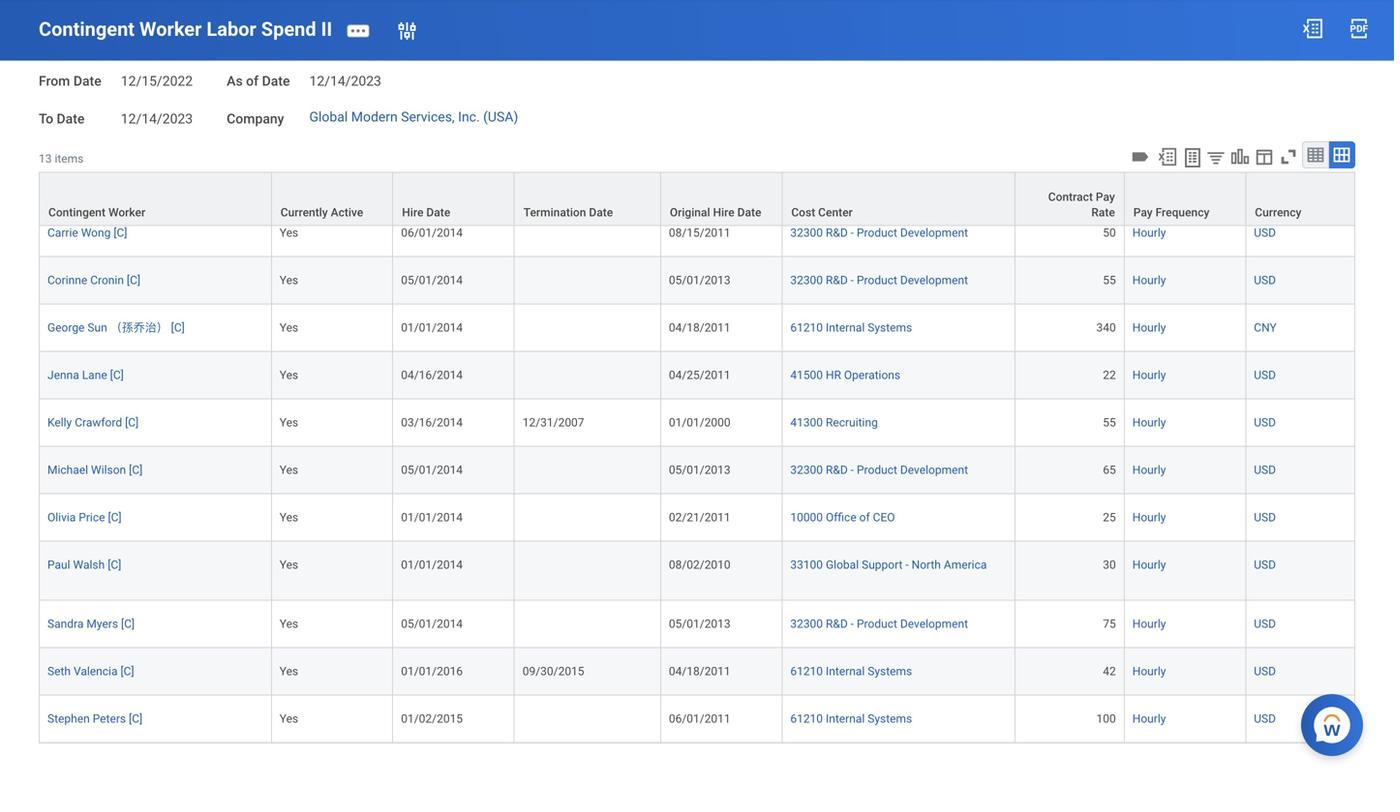 Task type: describe. For each thing, give the bounding box(es) containing it.
32300 r&d - product development link for 65
[[791, 460, 969, 477]]

r&d for 55
[[826, 274, 848, 287]]

05/01/2013 for 75
[[669, 618, 731, 631]]

as
[[227, 73, 243, 89]]

as of date
[[227, 73, 290, 89]]

2 hire from the left
[[713, 206, 735, 219]]

hourly for sandra myers [c]
[[1133, 618, 1167, 631]]

01/01/2000
[[669, 416, 731, 430]]

1 32300 r&d - product development link from the top
[[791, 222, 969, 240]]

sandra myers [c]
[[47, 618, 135, 631]]

1 development from the top
[[901, 226, 969, 240]]

worker for contingent worker labor spend ii
[[139, 18, 202, 41]]

hourly for george sun （孫乔治） [c]
[[1133, 321, 1167, 335]]

toolbar inside contingent worker labor spend ii main content
[[1127, 142, 1356, 172]]

contract pay rate
[[1049, 190, 1116, 219]]

internal for 100
[[826, 712, 865, 726]]

hourly link for olivia price [c]
[[1133, 507, 1167, 524]]

modern
[[351, 109, 398, 125]]

41500 hr operations link
[[791, 365, 901, 382]]

rate
[[1092, 206, 1116, 219]]

contingent worker labor spend ii
[[39, 18, 332, 41]]

cost center button
[[783, 173, 1015, 225]]

yes for corinne cronin [c]
[[280, 274, 298, 287]]

contingent worker labor spend ii main content
[[0, 0, 1395, 762]]

75
[[1103, 618, 1116, 631]]

(usa)
[[483, 109, 518, 125]]

09/30/2015
[[523, 665, 585, 679]]

cny
[[1254, 321, 1277, 335]]

usd for sandra myers [c]
[[1254, 618, 1277, 631]]

currently
[[281, 206, 328, 219]]

usd for seth valencia [c]
[[1254, 665, 1277, 679]]

hourly link for corinne cronin [c]
[[1133, 270, 1167, 287]]

contingent for contingent worker
[[48, 206, 106, 219]]

pay frequency
[[1134, 206, 1210, 219]]

usd link for stephen peters [c]
[[1254, 709, 1277, 726]]

usd link for michael wilson [c]
[[1254, 460, 1277, 477]]

row containing michael wilson [c]
[[39, 447, 1356, 494]]

61210 for 340
[[791, 321, 823, 335]]

0 horizontal spatial export to excel image
[[1157, 146, 1179, 168]]

yes for michael wilson [c]
[[280, 463, 298, 477]]

carrie wong [c] link
[[47, 222, 127, 240]]

hourly link for seth valencia [c]
[[1133, 661, 1167, 679]]

usd link for sandra myers [c]
[[1254, 614, 1277, 631]]

row containing carrie wong [c]
[[39, 210, 1356, 257]]

[c] for stephen peters [c]
[[129, 712, 143, 726]]

01/01/2014 for 04/18/2011
[[401, 321, 463, 335]]

george sun （孫乔治） [c] link
[[47, 317, 185, 335]]

price
[[79, 511, 105, 524]]

55 for 01/01/2000
[[1103, 416, 1116, 430]]

65
[[1103, 463, 1116, 477]]

hourly link for george sun （孫乔治） [c]
[[1133, 317, 1167, 335]]

peters
[[93, 712, 126, 726]]

to date element
[[121, 99, 193, 128]]

4 hourly from the top
[[1133, 368, 1167, 382]]

05/01/2014 for corinne cronin [c]
[[401, 274, 463, 287]]

5 yes from the top
[[280, 416, 298, 430]]

- for 75
[[851, 618, 854, 631]]

george
[[47, 321, 85, 335]]

michael
[[47, 463, 88, 477]]

jenna lane [c] link
[[47, 365, 124, 382]]

termination date
[[524, 206, 613, 219]]

01/02/2015
[[401, 712, 463, 726]]

currently active button
[[272, 173, 392, 225]]

date for termination date
[[589, 206, 613, 219]]

10000 office of ceo
[[791, 511, 895, 524]]

5 hourly link from the top
[[1133, 412, 1167, 430]]

05/01/2013 for 65
[[669, 463, 731, 477]]

kelly crawford [c] link
[[47, 412, 139, 430]]

stephen peters [c]
[[47, 712, 143, 726]]

hire date
[[402, 206, 450, 219]]

ceo
[[873, 511, 895, 524]]

- for 55
[[851, 274, 854, 287]]

currency button
[[1247, 173, 1355, 225]]

row containing contract pay rate
[[39, 172, 1356, 226]]

hourly for carrie wong [c]
[[1133, 226, 1167, 240]]

13 items
[[39, 152, 84, 166]]

32300 for 55
[[791, 274, 823, 287]]

hourly link for paul walsh [c]
[[1133, 554, 1167, 572]]

340
[[1097, 321, 1116, 335]]

stephen peters [c] link
[[47, 709, 143, 726]]

sandra
[[47, 618, 84, 631]]

[c] for jenna lane [c]
[[110, 368, 124, 382]]

[c] for paul walsh [c]
[[108, 558, 121, 572]]

internal for 42
[[826, 665, 865, 679]]

items
[[55, 152, 84, 166]]

0 horizontal spatial of
[[246, 73, 259, 89]]

yes for olivia price [c]
[[280, 511, 298, 524]]

labor
[[207, 18, 256, 41]]

hr
[[826, 368, 842, 382]]

systems for 42
[[868, 665, 913, 679]]

usd link for carrie wong [c]
[[1254, 222, 1277, 240]]

currently active
[[281, 206, 363, 219]]

corinne
[[47, 274, 87, 287]]

kelly
[[47, 416, 72, 430]]

05/01/2014 for sandra myers [c]
[[401, 618, 463, 631]]

contract pay rate button
[[1016, 173, 1124, 225]]

32300 r&d - product development link for 75
[[791, 614, 969, 631]]

yes for stephen peters [c]
[[280, 712, 298, 726]]

recruiting
[[826, 416, 878, 430]]

product for 75
[[857, 618, 898, 631]]

usd for stephen peters [c]
[[1254, 712, 1277, 726]]

table image
[[1307, 146, 1326, 165]]

yes for paul walsh [c]
[[280, 558, 298, 572]]

61210 for 42
[[791, 665, 823, 679]]

01/01/2016
[[401, 665, 463, 679]]

4 usd link from the top
[[1254, 412, 1277, 430]]

product for 55
[[857, 274, 898, 287]]

hire date button
[[393, 173, 514, 225]]

contingent worker
[[48, 206, 145, 219]]

0 vertical spatial export to excel image
[[1302, 17, 1325, 40]]

development for 55
[[901, 274, 969, 287]]

termination
[[524, 206, 586, 219]]

61210 internal systems for 340
[[791, 321, 913, 335]]

4 yes from the top
[[280, 368, 298, 382]]

90,000 row
[[39, 162, 1356, 210]]

01/01/2014 for 02/21/2011
[[401, 511, 463, 524]]

global modern services, inc. (usa) link
[[309, 109, 518, 125]]

33100 global support - north america link
[[791, 554, 987, 572]]

kelly crawford [c]
[[47, 416, 139, 430]]

41300
[[791, 416, 823, 430]]

sandra myers [c] link
[[47, 614, 135, 631]]

06/01/2011
[[669, 712, 731, 726]]

（孫乔治）
[[110, 321, 168, 335]]

61210 internal systems link for 340
[[791, 317, 913, 335]]

inc.
[[458, 109, 480, 125]]

global inside row
[[826, 558, 859, 572]]

33100
[[791, 558, 823, 572]]

3 usd from the top
[[1254, 368, 1277, 382]]

04/18/2011 for 01/01/2014
[[669, 321, 731, 335]]

michael wilson [c]
[[47, 463, 143, 477]]

jenna lane [c]
[[47, 368, 124, 382]]

operations
[[844, 368, 901, 382]]

row containing corinne cronin [c]
[[39, 257, 1356, 305]]

expand table image
[[1333, 146, 1352, 165]]

50
[[1103, 226, 1116, 240]]

from date
[[39, 73, 101, 89]]

41300 recruiting
[[791, 416, 878, 430]]

olivia price [c] link
[[47, 507, 122, 524]]

yes for seth valencia [c]
[[280, 665, 298, 679]]

cost center
[[792, 206, 853, 219]]

61210 internal systems for 100
[[791, 712, 913, 726]]

41300 recruiting link
[[791, 412, 878, 430]]

row containing paul walsh [c]
[[39, 542, 1356, 601]]

hourly link for michael wilson [c]
[[1133, 460, 1167, 477]]

as of date element
[[309, 62, 382, 91]]

contingent worker labor spend ii link
[[39, 18, 332, 41]]

carrie
[[47, 226, 78, 240]]

row containing stephen peters [c]
[[39, 696, 1356, 743]]

3 usd link from the top
[[1254, 365, 1277, 382]]

export to worksheets image
[[1182, 146, 1205, 170]]

30
[[1103, 558, 1116, 572]]

32300 r&d - product development for 75
[[791, 618, 969, 631]]

04/16/2014
[[401, 368, 463, 382]]

0 vertical spatial global
[[309, 109, 348, 125]]



Task type: vqa. For each thing, say whether or not it's contained in the screenshot.
Execute
no



Task type: locate. For each thing, give the bounding box(es) containing it.
0 horizontal spatial hire
[[402, 206, 424, 219]]

1 05/01/2013 from the top
[[669, 274, 731, 287]]

12/14/2023 for as of date
[[309, 73, 382, 89]]

2 usd link from the top
[[1254, 270, 1277, 287]]

1 vertical spatial 55
[[1103, 416, 1116, 430]]

2 05/01/2013 from the top
[[669, 463, 731, 477]]

1 61210 internal systems link from the top
[[791, 317, 913, 335]]

1 vertical spatial internal
[[826, 665, 865, 679]]

[c] right cronin
[[127, 274, 140, 287]]

internal for 340
[[826, 321, 865, 335]]

1 product from the top
[[857, 226, 898, 240]]

[c] right lane
[[110, 368, 124, 382]]

1 horizontal spatial pay
[[1134, 206, 1153, 219]]

0 vertical spatial 01/01/2014
[[401, 321, 463, 335]]

10000
[[791, 511, 823, 524]]

row containing seth valencia [c]
[[39, 649, 1356, 696]]

seth
[[47, 665, 71, 679]]

sun
[[88, 321, 107, 335]]

click to view/edit grid preferences image
[[1254, 146, 1276, 168]]

2 vertical spatial systems
[[868, 712, 913, 726]]

0 vertical spatial 12/14/2023
[[309, 73, 382, 89]]

5 usd link from the top
[[1254, 460, 1277, 477]]

1 vertical spatial export to excel image
[[1157, 146, 1179, 168]]

george sun （孫乔治） [c]
[[47, 321, 185, 335]]

55
[[1103, 274, 1116, 287], [1103, 416, 1116, 430]]

[c] right wilson
[[129, 463, 143, 477]]

cronin
[[90, 274, 124, 287]]

0 horizontal spatial 12/14/2023
[[121, 111, 193, 127]]

paul walsh [c] link
[[47, 554, 121, 572]]

12/14/2023 for to date
[[121, 111, 193, 127]]

2 row from the top
[[39, 210, 1356, 257]]

[c] for kelly crawford [c]
[[125, 416, 139, 430]]

4 hourly link from the top
[[1133, 365, 1167, 382]]

view printable version (pdf) image
[[1348, 17, 1371, 40]]

1 horizontal spatial 12/14/2023
[[309, 73, 382, 89]]

hourly for olivia price [c]
[[1133, 511, 1167, 524]]

contingent up carrie wong [c] link
[[48, 206, 106, 219]]

0 vertical spatial 61210 internal systems
[[791, 321, 913, 335]]

04/18/2011 up '04/25/2011'
[[669, 321, 731, 335]]

[c] for sandra myers [c]
[[121, 618, 135, 631]]

seth valencia [c]
[[47, 665, 134, 679]]

yes for carrie wong [c]
[[280, 226, 298, 240]]

0 vertical spatial 61210
[[791, 321, 823, 335]]

41500
[[791, 368, 823, 382]]

0 vertical spatial 55
[[1103, 274, 1116, 287]]

1 vertical spatial worker
[[108, 206, 145, 219]]

date for hire date
[[426, 206, 450, 219]]

7 row from the top
[[39, 447, 1356, 494]]

yes for george sun （孫乔治） [c]
[[280, 321, 298, 335]]

03/16/2014
[[401, 416, 463, 430]]

hire
[[402, 206, 424, 219], [713, 206, 735, 219]]

4 r&d from the top
[[826, 618, 848, 631]]

[c] for carrie wong [c]
[[114, 226, 127, 240]]

hourly for corinne cronin [c]
[[1133, 274, 1167, 287]]

[c] inside the corinne cronin [c] link
[[127, 274, 140, 287]]

4 development from the top
[[901, 618, 969, 631]]

2 vertical spatial 01/01/2014
[[401, 558, 463, 572]]

r&d
[[826, 226, 848, 240], [826, 274, 848, 287], [826, 463, 848, 477], [826, 618, 848, 631]]

11 row from the top
[[39, 649, 1356, 696]]

9 hourly from the top
[[1133, 618, 1167, 631]]

fullscreen image
[[1278, 146, 1300, 168]]

32300 r&d - product development down the cost center popup button
[[791, 226, 969, 240]]

frequency
[[1156, 206, 1210, 219]]

worker up from date element
[[139, 18, 202, 41]]

[c] for olivia price [c]
[[108, 511, 122, 524]]

usd for carrie wong [c]
[[1254, 226, 1277, 240]]

stephen
[[47, 712, 90, 726]]

development
[[901, 226, 969, 240], [901, 274, 969, 287], [901, 463, 969, 477], [901, 618, 969, 631]]

2 r&d from the top
[[826, 274, 848, 287]]

export to excel image left "view printable version (pdf)" image
[[1302, 17, 1325, 40]]

hire up 06/01/2014
[[402, 206, 424, 219]]

product for 65
[[857, 463, 898, 477]]

1 01/01/2014 from the top
[[401, 321, 463, 335]]

row containing jenna lane [c]
[[39, 352, 1356, 399]]

6 hourly link from the top
[[1133, 460, 1167, 477]]

olivia price [c]
[[47, 511, 122, 524]]

0 vertical spatial systems
[[868, 321, 913, 335]]

2 05/01/2014 from the top
[[401, 463, 463, 477]]

0 vertical spatial pay
[[1096, 190, 1116, 204]]

pay frequency button
[[1125, 173, 1246, 225]]

55 down 50
[[1103, 274, 1116, 287]]

usd link for paul walsh [c]
[[1254, 554, 1277, 572]]

product
[[857, 226, 898, 240], [857, 274, 898, 287], [857, 463, 898, 477], [857, 618, 898, 631]]

cell
[[39, 162, 272, 210], [272, 162, 393, 210], [393, 162, 515, 210], [515, 162, 661, 210], [661, 162, 783, 210], [783, 162, 1016, 210], [1125, 162, 1247, 210], [1247, 162, 1356, 210], [515, 210, 661, 257], [515, 257, 661, 305], [515, 305, 661, 352], [515, 352, 661, 399], [515, 447, 661, 494], [515, 494, 661, 542], [515, 542, 661, 601], [515, 601, 661, 649], [515, 696, 661, 743]]

9 yes from the top
[[280, 618, 298, 631]]

11 hourly from the top
[[1133, 712, 1167, 726]]

2 32300 r&d - product development link from the top
[[791, 270, 969, 287]]

05/01/2014
[[401, 274, 463, 287], [401, 463, 463, 477], [401, 618, 463, 631]]

12/15/2022
[[121, 73, 193, 89]]

2 vertical spatial internal
[[826, 712, 865, 726]]

32300 r&d - product development up ceo
[[791, 463, 969, 477]]

currency
[[1255, 206, 1302, 219]]

[c] inside seth valencia [c] link
[[121, 665, 134, 679]]

carrie wong [c]
[[47, 226, 127, 240]]

05/01/2013 down 08/02/2010
[[669, 618, 731, 631]]

06/01/2014
[[401, 226, 463, 240]]

date up 06/01/2014
[[426, 206, 450, 219]]

1 horizontal spatial global
[[826, 558, 859, 572]]

6 hourly from the top
[[1133, 463, 1167, 477]]

[c] inside carrie wong [c] link
[[114, 226, 127, 240]]

row containing olivia price [c]
[[39, 494, 1356, 542]]

5 usd from the top
[[1254, 463, 1277, 477]]

[c] right （孫乔治） at the top
[[171, 321, 185, 335]]

1 vertical spatial 01/01/2014
[[401, 511, 463, 524]]

01/01/2014
[[401, 321, 463, 335], [401, 511, 463, 524], [401, 558, 463, 572]]

08/15/2011
[[669, 226, 731, 240]]

05/01/2014 for michael wilson [c]
[[401, 463, 463, 477]]

contingent inside popup button
[[48, 206, 106, 219]]

date for to date
[[57, 111, 85, 127]]

4 32300 r&d - product development link from the top
[[791, 614, 969, 631]]

05/01/2013 up 02/21/2011
[[669, 463, 731, 477]]

2 product from the top
[[857, 274, 898, 287]]

usd for paul walsh [c]
[[1254, 558, 1277, 572]]

r&d for 75
[[826, 618, 848, 631]]

north
[[912, 558, 941, 572]]

date for from date
[[73, 73, 101, 89]]

1 61210 from the top
[[791, 321, 823, 335]]

[c]
[[114, 226, 127, 240], [127, 274, 140, 287], [171, 321, 185, 335], [110, 368, 124, 382], [125, 416, 139, 430], [129, 463, 143, 477], [108, 511, 122, 524], [108, 558, 121, 572], [121, 618, 135, 631], [121, 665, 134, 679], [129, 712, 143, 726]]

4 32300 r&d - product development from the top
[[791, 618, 969, 631]]

0 vertical spatial of
[[246, 73, 259, 89]]

jenna
[[47, 368, 79, 382]]

11 yes from the top
[[280, 712, 298, 726]]

32300 for 75
[[791, 618, 823, 631]]

row containing george sun （孫乔治） [c]
[[39, 305, 1356, 352]]

1 usd link from the top
[[1254, 222, 1277, 240]]

workday assistant region
[[1302, 687, 1371, 756]]

contingent for contingent worker labor spend ii
[[39, 18, 135, 41]]

[c] right crawford
[[125, 416, 139, 430]]

32300
[[791, 226, 823, 240], [791, 274, 823, 287], [791, 463, 823, 477], [791, 618, 823, 631]]

1 horizontal spatial hire
[[713, 206, 735, 219]]

change selection image
[[395, 19, 419, 43]]

2 32300 r&d - product development from the top
[[791, 274, 969, 287]]

[c] right walsh
[[108, 558, 121, 572]]

original hire date
[[670, 206, 762, 219]]

3 32300 r&d - product development link from the top
[[791, 460, 969, 477]]

32300 r&d - product development for 65
[[791, 463, 969, 477]]

0 vertical spatial 05/01/2014
[[401, 274, 463, 287]]

3 61210 from the top
[[791, 712, 823, 726]]

pay inside contract pay rate
[[1096, 190, 1116, 204]]

8 hourly from the top
[[1133, 558, 1167, 572]]

r&d for 65
[[826, 463, 848, 477]]

1 vertical spatial 12/14/2023
[[121, 111, 193, 127]]

-
[[851, 226, 854, 240], [851, 274, 854, 287], [851, 463, 854, 477], [906, 558, 909, 572], [851, 618, 854, 631]]

[c] right price
[[108, 511, 122, 524]]

01/01/2014 for 08/02/2010
[[401, 558, 463, 572]]

04/25/2011
[[669, 368, 731, 382]]

[c] right 'valencia'
[[121, 665, 134, 679]]

date right termination
[[589, 206, 613, 219]]

pay up rate on the top right of page
[[1096, 190, 1116, 204]]

to date
[[39, 111, 85, 127]]

2 01/01/2014 from the top
[[401, 511, 463, 524]]

1 vertical spatial 04/18/2011
[[669, 665, 731, 679]]

3 product from the top
[[857, 463, 898, 477]]

2 vertical spatial 05/01/2014
[[401, 618, 463, 631]]

development for 65
[[901, 463, 969, 477]]

office
[[826, 511, 857, 524]]

[c] right 'wong'
[[114, 226, 127, 240]]

of left ceo
[[860, 511, 870, 524]]

lane
[[82, 368, 107, 382]]

10 usd link from the top
[[1254, 709, 1277, 726]]

0 vertical spatial internal
[[826, 321, 865, 335]]

25
[[1103, 511, 1116, 524]]

0 horizontal spatial pay
[[1096, 190, 1116, 204]]

hourly for stephen peters [c]
[[1133, 712, 1167, 726]]

0 vertical spatial contingent
[[39, 18, 135, 41]]

61210 internal systems link for 100
[[791, 709, 913, 726]]

32300 r&d - product development
[[791, 226, 969, 240], [791, 274, 969, 287], [791, 463, 969, 477], [791, 618, 969, 631]]

3 systems from the top
[[868, 712, 913, 726]]

05/01/2014 down '03/16/2014'
[[401, 463, 463, 477]]

from date element
[[121, 62, 193, 91]]

toolbar
[[1127, 142, 1356, 172]]

[c] inside 'paul walsh [c]' link
[[108, 558, 121, 572]]

global down as of date element
[[309, 109, 348, 125]]

5 hourly from the top
[[1133, 416, 1167, 430]]

2 vertical spatial 05/01/2013
[[669, 618, 731, 631]]

12/14/2023 down 12/15/2022
[[121, 111, 193, 127]]

1 internal from the top
[[826, 321, 865, 335]]

05/01/2014 down 06/01/2014
[[401, 274, 463, 287]]

7 yes from the top
[[280, 511, 298, 524]]

05/01/2013
[[669, 274, 731, 287], [669, 463, 731, 477], [669, 618, 731, 631]]

original
[[670, 206, 710, 219]]

olivia
[[47, 511, 76, 524]]

america
[[944, 558, 987, 572]]

1 vertical spatial 61210
[[791, 665, 823, 679]]

[c] for seth valencia [c]
[[121, 665, 134, 679]]

date right to
[[57, 111, 85, 127]]

1 systems from the top
[[868, 321, 913, 335]]

32300 r&d - product development down 'center'
[[791, 274, 969, 287]]

[c] inside sandra myers [c] link
[[121, 618, 135, 631]]

2 hourly link from the top
[[1133, 270, 1167, 287]]

3 hourly link from the top
[[1133, 317, 1167, 335]]

ii
[[321, 18, 332, 41]]

2 internal from the top
[[826, 665, 865, 679]]

usd for corinne cronin [c]
[[1254, 274, 1277, 287]]

from
[[39, 73, 70, 89]]

7 hourly from the top
[[1133, 511, 1167, 524]]

[c] right peters
[[129, 712, 143, 726]]

[c] inside "olivia price [c]" link
[[108, 511, 122, 524]]

10 row from the top
[[39, 601, 1356, 649]]

systems
[[868, 321, 913, 335], [868, 665, 913, 679], [868, 712, 913, 726]]

05/01/2013 for 55
[[669, 274, 731, 287]]

yes for sandra myers [c]
[[280, 618, 298, 631]]

9 usd link from the top
[[1254, 661, 1277, 679]]

hourly for michael wilson [c]
[[1133, 463, 1167, 477]]

2 hourly from the top
[[1133, 274, 1167, 287]]

1 vertical spatial of
[[860, 511, 870, 524]]

2 61210 internal systems link from the top
[[791, 661, 913, 679]]

hourly for paul walsh [c]
[[1133, 558, 1167, 572]]

1 32300 from the top
[[791, 226, 823, 240]]

contract
[[1049, 190, 1093, 204]]

usd link for corinne cronin [c]
[[1254, 270, 1277, 287]]

3 61210 internal systems link from the top
[[791, 709, 913, 726]]

7 usd from the top
[[1254, 558, 1277, 572]]

systems for 100
[[868, 712, 913, 726]]

3 row from the top
[[39, 257, 1356, 305]]

original hire date button
[[661, 173, 782, 225]]

04/18/2011
[[669, 321, 731, 335], [669, 665, 731, 679]]

8 row from the top
[[39, 494, 1356, 542]]

walsh
[[73, 558, 105, 572]]

worker up 'wong'
[[108, 206, 145, 219]]

0 horizontal spatial global
[[309, 109, 348, 125]]

0 vertical spatial 61210 internal systems link
[[791, 317, 913, 335]]

systems for 340
[[868, 321, 913, 335]]

2 04/18/2011 from the top
[[669, 665, 731, 679]]

2 development from the top
[[901, 274, 969, 287]]

paul walsh [c]
[[47, 558, 121, 572]]

2 61210 from the top
[[791, 665, 823, 679]]

3 r&d from the top
[[826, 463, 848, 477]]

1 vertical spatial systems
[[868, 665, 913, 679]]

10 usd from the top
[[1254, 712, 1277, 726]]

usd link for olivia price [c]
[[1254, 507, 1277, 524]]

4 32300 from the top
[[791, 618, 823, 631]]

usd
[[1254, 226, 1277, 240], [1254, 274, 1277, 287], [1254, 368, 1277, 382], [1254, 416, 1277, 430], [1254, 463, 1277, 477], [1254, 511, 1277, 524], [1254, 558, 1277, 572], [1254, 618, 1277, 631], [1254, 665, 1277, 679], [1254, 712, 1277, 726]]

08/02/2010
[[669, 558, 731, 572]]

spend
[[261, 18, 316, 41]]

select to filter grid data image
[[1206, 147, 1227, 168]]

9 usd from the top
[[1254, 665, 1277, 679]]

05/01/2014 up 01/01/2016
[[401, 618, 463, 631]]

- for 65
[[851, 463, 854, 477]]

8 yes from the top
[[280, 558, 298, 572]]

[c] inside stephen peters [c] link
[[129, 712, 143, 726]]

global modern services, inc. (usa)
[[309, 109, 518, 125]]

[c] for corinne cronin [c]
[[127, 274, 140, 287]]

32300 r&d - product development link for 55
[[791, 270, 969, 287]]

cny link
[[1254, 317, 1277, 335]]

global right '33100'
[[826, 558, 859, 572]]

05/01/2013 down 08/15/2011
[[669, 274, 731, 287]]

hourly link
[[1133, 222, 1167, 240], [1133, 270, 1167, 287], [1133, 317, 1167, 335], [1133, 365, 1167, 382], [1133, 412, 1167, 430], [1133, 460, 1167, 477], [1133, 507, 1167, 524], [1133, 554, 1167, 572], [1133, 614, 1167, 631], [1133, 661, 1167, 679], [1133, 709, 1167, 726]]

0 vertical spatial worker
[[139, 18, 202, 41]]

1 row from the top
[[39, 172, 1356, 226]]

6 usd from the top
[[1254, 511, 1277, 524]]

contingent up from date
[[39, 18, 135, 41]]

pay left frequency on the right top
[[1134, 206, 1153, 219]]

1 04/18/2011 from the top
[[669, 321, 731, 335]]

10 hourly from the top
[[1133, 665, 1167, 679]]

1 61210 internal systems from the top
[[791, 321, 913, 335]]

services,
[[401, 109, 455, 125]]

5 row from the top
[[39, 352, 1356, 399]]

1 05/01/2014 from the top
[[401, 274, 463, 287]]

[c] inside michael wilson [c] link
[[129, 463, 143, 477]]

1 vertical spatial contingent
[[48, 206, 106, 219]]

myers
[[87, 618, 118, 631]]

1 vertical spatial 05/01/2014
[[401, 463, 463, 477]]

12/31/2007
[[523, 416, 585, 430]]

row containing sandra myers [c]
[[39, 601, 1356, 649]]

date left cost
[[738, 206, 762, 219]]

42
[[1103, 665, 1116, 679]]

crawford
[[75, 416, 122, 430]]

2 yes from the top
[[280, 274, 298, 287]]

1 vertical spatial 61210 internal systems link
[[791, 661, 913, 679]]

date right from
[[73, 73, 101, 89]]

tag image
[[1130, 146, 1152, 168]]

1 vertical spatial 05/01/2013
[[669, 463, 731, 477]]

4 usd from the top
[[1254, 416, 1277, 430]]

32300 for 65
[[791, 463, 823, 477]]

90,000
[[1082, 179, 1116, 192]]

12/14/2023 up modern in the top of the page
[[309, 73, 382, 89]]

date right as
[[262, 73, 290, 89]]

1 vertical spatial 61210 internal systems
[[791, 665, 913, 679]]

1 vertical spatial pay
[[1134, 206, 1153, 219]]

2 32300 from the top
[[791, 274, 823, 287]]

usd for michael wilson [c]
[[1254, 463, 1277, 477]]

export to excel image
[[1302, 17, 1325, 40], [1157, 146, 1179, 168]]

development for 75
[[901, 618, 969, 631]]

0 vertical spatial 04/18/2011
[[669, 321, 731, 335]]

hourly link for stephen peters [c]
[[1133, 709, 1167, 726]]

2 vertical spatial 61210 internal systems
[[791, 712, 913, 726]]

32300 r&d - product development for 55
[[791, 274, 969, 287]]

3 32300 from the top
[[791, 463, 823, 477]]

of right as
[[246, 73, 259, 89]]

[c] inside 'jenna lane [c]' link
[[110, 368, 124, 382]]

8 hourly link from the top
[[1133, 554, 1167, 572]]

[c] for michael wilson [c]
[[129, 463, 143, 477]]

04/18/2011 for 01/01/2016
[[669, 665, 731, 679]]

1 55 from the top
[[1103, 274, 1116, 287]]

support
[[862, 558, 903, 572]]

0 vertical spatial 05/01/2013
[[669, 274, 731, 287]]

hourly for seth valencia [c]
[[1133, 665, 1167, 679]]

9 hourly link from the top
[[1133, 614, 1167, 631]]

4 product from the top
[[857, 618, 898, 631]]

61210 internal systems
[[791, 321, 913, 335], [791, 665, 913, 679], [791, 712, 913, 726]]

hourly link for carrie wong [c]
[[1133, 222, 1167, 240]]

row containing kelly crawford [c]
[[39, 399, 1356, 447]]

row
[[39, 172, 1356, 226], [39, 210, 1356, 257], [39, 257, 1356, 305], [39, 305, 1356, 352], [39, 352, 1356, 399], [39, 399, 1356, 447], [39, 447, 1356, 494], [39, 494, 1356, 542], [39, 542, 1356, 601], [39, 601, 1356, 649], [39, 649, 1356, 696], [39, 696, 1356, 743]]

8 usd link from the top
[[1254, 614, 1277, 631]]

worker inside popup button
[[108, 206, 145, 219]]

1 vertical spatial global
[[826, 558, 859, 572]]

hire up 08/15/2011
[[713, 206, 735, 219]]

1 r&d from the top
[[826, 226, 848, 240]]

7 usd link from the top
[[1254, 554, 1277, 572]]

9 row from the top
[[39, 542, 1356, 601]]

32300 r&d - product development down support
[[791, 618, 969, 631]]

hourly link for sandra myers [c]
[[1133, 614, 1167, 631]]

1 hourly from the top
[[1133, 226, 1167, 240]]

04/18/2011 up 06/01/2011
[[669, 665, 731, 679]]

worker for contingent worker
[[108, 206, 145, 219]]

seth valencia [c] link
[[47, 661, 134, 679]]

paul
[[47, 558, 70, 572]]

1 32300 r&d - product development from the top
[[791, 226, 969, 240]]

3 01/01/2014 from the top
[[401, 558, 463, 572]]

usd link
[[1254, 222, 1277, 240], [1254, 270, 1277, 287], [1254, 365, 1277, 382], [1254, 412, 1277, 430], [1254, 460, 1277, 477], [1254, 507, 1277, 524], [1254, 554, 1277, 572], [1254, 614, 1277, 631], [1254, 661, 1277, 679], [1254, 709, 1277, 726]]

1 horizontal spatial of
[[860, 511, 870, 524]]

10000 office of ceo link
[[791, 507, 895, 524]]

55 down 22
[[1103, 416, 1116, 430]]

10 yes from the top
[[280, 665, 298, 679]]

3 yes from the top
[[280, 321, 298, 335]]

export to excel image left the export to worksheets image
[[1157, 146, 1179, 168]]

[c] right myers
[[121, 618, 135, 631]]

1 hire from the left
[[402, 206, 424, 219]]

55 for 05/01/2013
[[1103, 274, 1116, 287]]

[c] inside kelly crawford [c] link
[[125, 416, 139, 430]]

3 internal from the top
[[826, 712, 865, 726]]

2 vertical spatial 61210 internal systems link
[[791, 709, 913, 726]]

1 horizontal spatial export to excel image
[[1302, 17, 1325, 40]]

02/21/2011
[[669, 511, 731, 524]]

usd for olivia price [c]
[[1254, 511, 1277, 524]]

contingent worker labor spend ii - expand/collapse chart image
[[1230, 146, 1251, 168]]

61210 internal systems link for 42
[[791, 661, 913, 679]]

2 61210 internal systems from the top
[[791, 665, 913, 679]]

wong
[[81, 226, 111, 240]]

3 05/01/2014 from the top
[[401, 618, 463, 631]]

3 05/01/2013 from the top
[[669, 618, 731, 631]]

61210 for 100
[[791, 712, 823, 726]]

61210 internal systems for 42
[[791, 665, 913, 679]]

10 hourly link from the top
[[1133, 661, 1167, 679]]

corinne cronin [c]
[[47, 274, 140, 287]]

[c] inside george sun （孫乔治） [c] link
[[171, 321, 185, 335]]

2 vertical spatial 61210
[[791, 712, 823, 726]]



